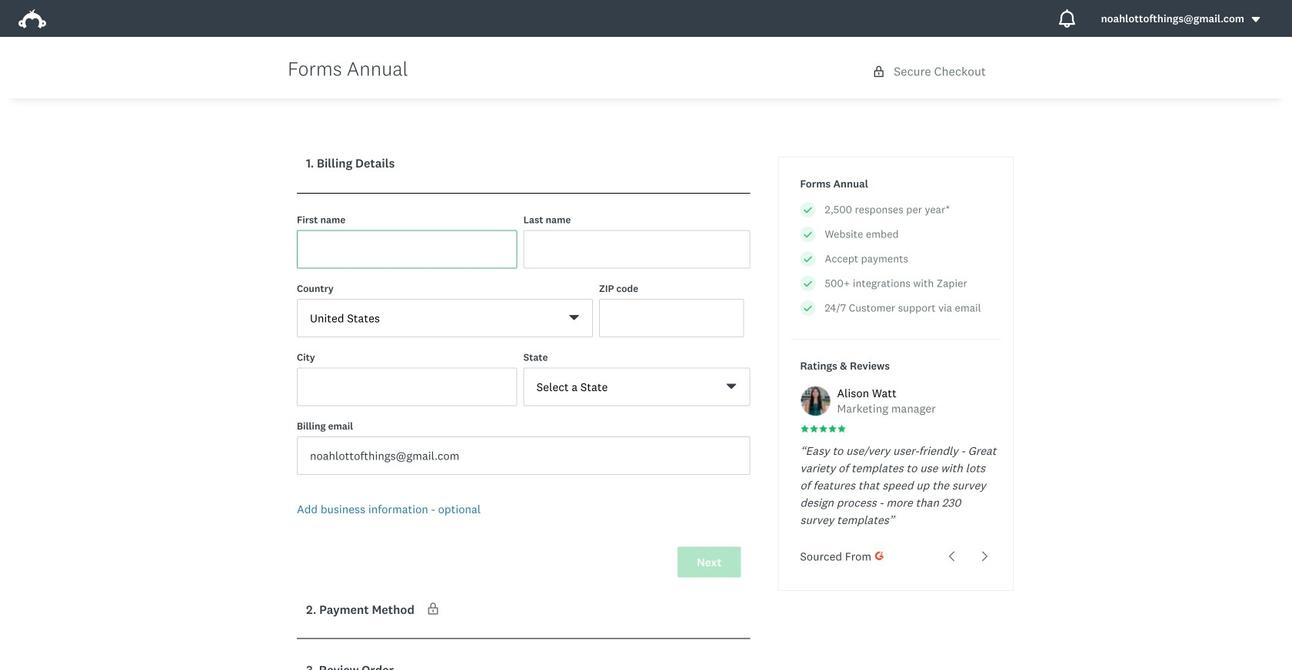 Task type: describe. For each thing, give the bounding box(es) containing it.
products icon image
[[1058, 9, 1077, 28]]

chevronleft image
[[946, 551, 958, 563]]

surveymonkey logo image
[[18, 9, 46, 29]]



Task type: vqa. For each thing, say whether or not it's contained in the screenshot.
ChevronLeft icon
yes



Task type: locate. For each thing, give the bounding box(es) containing it.
chevronright image
[[979, 551, 991, 563]]

None text field
[[524, 230, 750, 269], [297, 368, 518, 407], [524, 230, 750, 269], [297, 368, 518, 407]]

dropdown arrow image
[[1251, 14, 1262, 25]]

None text field
[[297, 230, 518, 269], [297, 437, 750, 475], [297, 230, 518, 269], [297, 437, 750, 475]]

None telephone field
[[599, 299, 744, 338]]



